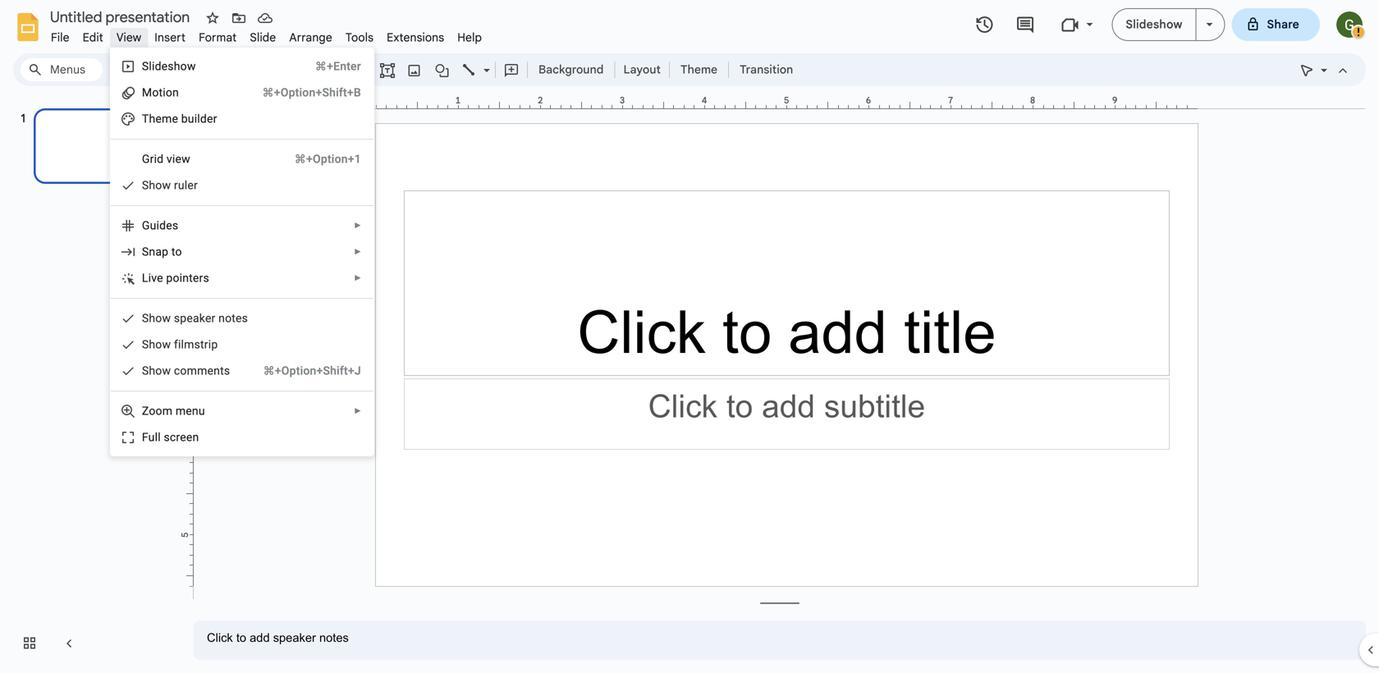 Task type: locate. For each thing, give the bounding box(es) containing it.
m
[[162, 112, 172, 126]]

4 ► from the top
[[354, 407, 362, 416]]

edit
[[83, 30, 103, 45]]

speaker
[[174, 312, 216, 325]]

4 show from the top
[[142, 364, 171, 378]]

share
[[1268, 17, 1300, 32]]

show speaker n otes
[[142, 312, 248, 325]]

0 horizontal spatial slideshow
[[142, 60, 196, 73]]

0 vertical spatial slideshow
[[1126, 17, 1183, 32]]

3 show from the top
[[142, 338, 171, 352]]

otes
[[225, 312, 248, 325]]

Rename text field
[[44, 7, 200, 26]]

omments
[[180, 364, 230, 378]]

g rid view
[[142, 152, 190, 166]]

d
[[159, 219, 166, 232]]

extensions menu item
[[380, 28, 451, 47]]

pointers
[[166, 271, 209, 285]]

g
[[142, 152, 150, 166]]

gui
[[142, 219, 159, 232]]

⌘+option+1 element
[[275, 151, 361, 168]]

share button
[[1232, 8, 1321, 41]]

ll
[[155, 431, 161, 444]]

slideshow
[[1126, 17, 1183, 32], [142, 60, 196, 73]]

layout
[[624, 62, 661, 77]]

guides d element
[[142, 219, 183, 232]]

⌘+option+shift+b
[[262, 86, 361, 99]]

show filmstrip f element
[[142, 338, 223, 352]]

show up 'show f ilmstrip'
[[142, 312, 171, 325]]

1 horizontal spatial slideshow
[[1126, 17, 1183, 32]]

main toolbar
[[102, 57, 802, 82]]

layout button
[[619, 57, 666, 82]]

show
[[142, 179, 171, 192], [142, 312, 171, 325], [142, 338, 171, 352], [142, 364, 171, 378]]

help menu item
[[451, 28, 489, 47]]

⌘+option+1
[[295, 152, 361, 166]]

background
[[539, 62, 604, 77]]

grid view g element
[[142, 152, 195, 166]]

► for es
[[354, 221, 362, 230]]

menu bar containing file
[[44, 21, 489, 48]]

1 show from the top
[[142, 179, 171, 192]]

navigation
[[0, 93, 181, 673]]

application
[[0, 0, 1380, 673]]

►
[[354, 221, 362, 230], [354, 247, 362, 257], [354, 274, 362, 283], [354, 407, 362, 416]]

menu containing slideshow
[[110, 48, 374, 457]]

slideshow inside slideshow button
[[1126, 17, 1183, 32]]

menu
[[176, 405, 205, 418]]

extensions
[[387, 30, 445, 45]]

show left r
[[142, 179, 171, 192]]

theme button
[[673, 57, 725, 82]]

1 vertical spatial slideshow
[[142, 60, 196, 73]]

show comments c element
[[142, 364, 235, 378]]

slide
[[250, 30, 276, 45]]

⌘+option+shift+b element
[[243, 85, 361, 101]]

3 ► from the top
[[354, 274, 362, 283]]

application containing slideshow
[[0, 0, 1380, 673]]

slideshow up motion a element
[[142, 60, 196, 73]]

slideshow for slideshow button
[[1126, 17, 1183, 32]]

2 show from the top
[[142, 312, 171, 325]]

format menu item
[[192, 28, 243, 47]]

show left the c in the bottom left of the page
[[142, 364, 171, 378]]

1 ► from the top
[[354, 221, 362, 230]]

snap to x element
[[142, 245, 187, 259]]

show f ilmstrip
[[142, 338, 218, 352]]

f
[[142, 431, 148, 444]]

slideshow left presentation options icon
[[1126, 17, 1183, 32]]

⌘+enter element
[[296, 58, 361, 75]]

show left f
[[142, 338, 171, 352]]

to
[[172, 245, 182, 259]]

ilmstrip
[[178, 338, 218, 352]]

gui d es
[[142, 219, 178, 232]]

► for l ive pointers
[[354, 274, 362, 283]]

format
[[199, 30, 237, 45]]

menu bar
[[44, 21, 489, 48]]

ive
[[148, 271, 163, 285]]

background button
[[531, 57, 611, 82]]

theme
[[681, 62, 718, 77]]

tools
[[346, 30, 374, 45]]

live pointers l element
[[142, 271, 214, 285]]

slideshow p element
[[142, 60, 201, 73]]

view menu item
[[110, 28, 148, 47]]

slideshow inside menu
[[142, 60, 196, 73]]

menu
[[110, 48, 374, 457]]

snap to
[[142, 245, 182, 259]]

transition
[[740, 62, 794, 77]]

menu inside application
[[110, 48, 374, 457]]

motion a element
[[142, 86, 184, 99]]

► for z oom menu
[[354, 407, 362, 416]]

z
[[142, 405, 149, 418]]

show for show speaker n otes
[[142, 312, 171, 325]]

insert image image
[[405, 58, 424, 81]]

mode and view toolbar
[[1294, 0, 1368, 434]]



Task type: vqa. For each thing, say whether or not it's contained in the screenshot.
Share button
yes



Task type: describe. For each thing, give the bounding box(es) containing it.
menu bar inside menu bar banner
[[44, 21, 489, 48]]

show c omments
[[142, 364, 230, 378]]

uler
[[178, 179, 198, 192]]

2 ► from the top
[[354, 247, 362, 257]]

insert menu item
[[148, 28, 192, 47]]

arrange
[[289, 30, 333, 45]]

es
[[166, 219, 178, 232]]

u
[[148, 431, 155, 444]]

slide menu item
[[243, 28, 283, 47]]

edit menu item
[[76, 28, 110, 47]]

f
[[174, 338, 178, 352]]

presentation options image
[[1207, 23, 1214, 26]]

navigation inside application
[[0, 93, 181, 673]]

f u ll screen
[[142, 431, 199, 444]]

l ive pointers
[[142, 271, 209, 285]]

r
[[174, 179, 178, 192]]

c
[[174, 364, 180, 378]]

builder
[[181, 112, 217, 126]]

file
[[51, 30, 70, 45]]

view
[[167, 152, 190, 166]]

show speaker notes n element
[[142, 312, 253, 325]]

arrange menu item
[[283, 28, 339, 47]]

shape image
[[433, 58, 452, 81]]

the m e builder
[[142, 112, 217, 126]]

insert
[[155, 30, 186, 45]]

oom
[[149, 405, 173, 418]]

Menus field
[[21, 58, 103, 81]]

show ruler r element
[[142, 179, 203, 192]]

z oom menu
[[142, 405, 205, 418]]

slideshow button
[[1112, 8, 1197, 41]]

view
[[117, 30, 142, 45]]

show for show f ilmstrip
[[142, 338, 171, 352]]

⌘+enter
[[315, 60, 361, 73]]

rid
[[150, 152, 164, 166]]

Star checkbox
[[201, 7, 224, 30]]

n
[[219, 312, 225, 325]]

snap
[[142, 245, 169, 259]]

help
[[458, 30, 482, 45]]

show r uler
[[142, 179, 198, 192]]

⌘+option+shift+j
[[263, 364, 361, 378]]

show for show r uler
[[142, 179, 171, 192]]

motion
[[142, 86, 179, 99]]

theme builder m element
[[142, 112, 222, 126]]

⌘+option+shift+j element
[[244, 363, 361, 379]]

transition button
[[733, 57, 801, 82]]

e
[[172, 112, 178, 126]]

show for show c omments
[[142, 364, 171, 378]]

zoom menu z element
[[142, 405, 210, 418]]

file menu item
[[44, 28, 76, 47]]

the
[[142, 112, 162, 126]]

slideshow for slideshow p element
[[142, 60, 196, 73]]

l
[[142, 271, 148, 285]]

screen
[[164, 431, 199, 444]]

tools menu item
[[339, 28, 380, 47]]

menu bar banner
[[0, 0, 1380, 673]]

full screen u element
[[142, 431, 204, 444]]



